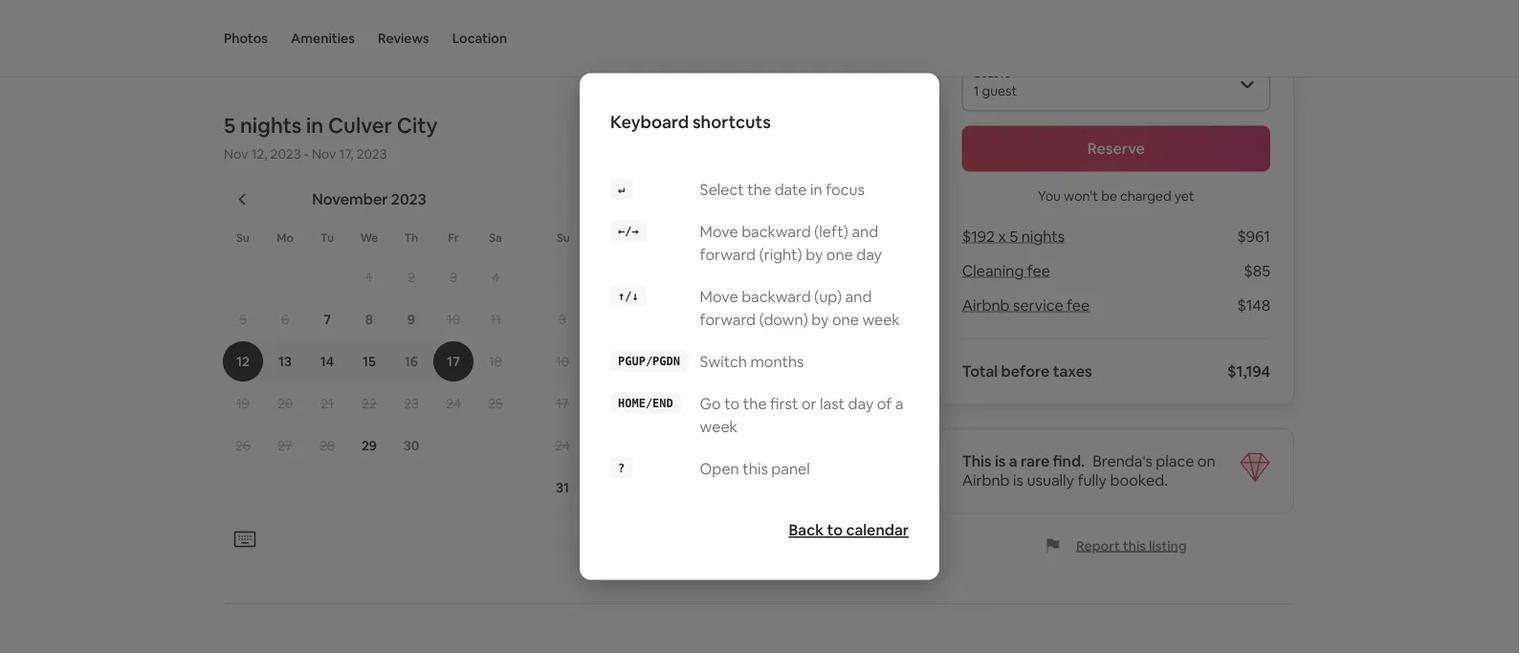 Task type: locate. For each thing, give the bounding box(es) containing it.
8 button down the 1
[[348, 299, 390, 340]]

1 horizontal spatial nov
[[312, 145, 336, 162]]

19 button
[[222, 384, 264, 424], [626, 384, 668, 424]]

5 nights in culver city nov 12, 2023 - nov 17, 2023
[[224, 111, 438, 162]]

and inside move backward (left) and forward (right) by one day
[[852, 222, 879, 242]]

0 vertical spatial 11 button
[[475, 299, 517, 340]]

0 horizontal spatial 22 button
[[348, 384, 390, 424]]

one
[[827, 245, 853, 265], [833, 310, 859, 330]]

nights
[[240, 111, 302, 139], [1022, 227, 1065, 246]]

reviews
[[378, 30, 429, 47]]

1 22 button from the left
[[348, 384, 390, 424]]

5 inside 5 'button'
[[239, 311, 247, 328]]

cleaning
[[962, 261, 1024, 281]]

1 vertical spatial day
[[848, 394, 874, 414]]

17 right 25 button
[[556, 395, 569, 412]]

or
[[802, 394, 817, 414]]

10 button up 16 button
[[433, 299, 475, 340]]

location
[[452, 30, 507, 47]]

move down select in the top of the page
[[700, 222, 738, 242]]

↵
[[618, 182, 625, 196]]

move inside move backward (left) and forward (right) by one day
[[700, 222, 738, 242]]

22 button
[[348, 384, 390, 424], [752, 384, 794, 424]]

0 vertical spatial day
[[857, 245, 882, 265]]

and right (up)
[[846, 287, 872, 307]]

1 horizontal spatial fr
[[769, 230, 779, 245]]

5
[[224, 111, 236, 139], [1010, 227, 1018, 246], [239, 311, 247, 328]]

0 horizontal spatial 15
[[363, 353, 376, 370]]

12 for second "12" button from the right
[[236, 353, 250, 370]]

fr down select the date in focus
[[769, 230, 779, 245]]

14 left 16
[[320, 353, 334, 370]]

$192 x 5 nights
[[962, 227, 1065, 246]]

0 vertical spatial 3 button
[[433, 257, 475, 297]]

1 vertical spatial 24
[[555, 437, 570, 454]]

move backward (left) and forward (right) by one day
[[700, 222, 882, 265]]

13 button
[[264, 341, 306, 382], [668, 341, 710, 382]]

1 15 button from the left
[[348, 341, 390, 382]]

13 for second 13 button from the left
[[682, 353, 696, 370]]

0 horizontal spatial 23
[[404, 395, 419, 412]]

1 horizontal spatial 7 button
[[710, 299, 752, 340]]

1 12 from the left
[[236, 353, 250, 370]]

11 for the leftmost 11 button
[[490, 311, 501, 328]]

0 vertical spatial a
[[896, 394, 904, 414]]

$148
[[1238, 296, 1271, 315]]

11
[[490, 311, 501, 328], [599, 353, 610, 370]]

a
[[896, 394, 904, 414], [1009, 452, 1018, 471]]

2 21 from the left
[[724, 395, 738, 412]]

backward up '(down)'
[[742, 287, 811, 307]]

airbnb left "rare"
[[962, 471, 1010, 490]]

forward up switch
[[700, 310, 756, 330]]

0 vertical spatial 10
[[447, 311, 460, 328]]

1 12 button from the left
[[222, 341, 264, 382]]

20 up 27 button
[[277, 395, 293, 412]]

12 down 5 'button'
[[236, 353, 250, 370]]

date
[[775, 180, 807, 200]]

0 horizontal spatial 14 button
[[306, 341, 348, 382]]

1 horizontal spatial 24
[[555, 437, 570, 454]]

9 for 1st 9 button from the right
[[811, 311, 819, 328]]

this left listing on the right of page
[[1123, 537, 1146, 554]]

0 horizontal spatial 18
[[489, 353, 502, 370]]

1 move from the top
[[700, 222, 738, 242]]

19 button down page up and page down keys, image
[[626, 384, 668, 424]]

photos
[[224, 30, 268, 47]]

0 vertical spatial 3
[[450, 269, 457, 286]]

by for (up)
[[812, 310, 829, 330]]

18 up 25
[[489, 353, 502, 370]]

to inside the go to the first or last day of a week
[[725, 394, 740, 414]]

listing
[[1149, 537, 1187, 554]]

19
[[236, 395, 250, 412], [640, 395, 654, 412]]

7 right 6 button
[[324, 311, 331, 328]]

0 horizontal spatial week
[[700, 417, 738, 437]]

24 button left 25
[[433, 384, 475, 424]]

6
[[281, 311, 289, 328]]

1 vertical spatial fee
[[1067, 296, 1090, 315]]

2 vertical spatial 5
[[239, 311, 247, 328]]

23 right "first"
[[808, 395, 823, 412]]

yet
[[1175, 187, 1195, 204]]

week inside the go to the first or last day of a week
[[700, 417, 738, 437]]

9 button up months at the bottom of the page
[[794, 299, 836, 340]]

20 left go
[[681, 395, 697, 412]]

12 up home/end
[[640, 353, 653, 370]]

a right of
[[896, 394, 904, 414]]

14 button down 6 button
[[306, 341, 348, 382]]

sa
[[489, 230, 502, 245], [810, 230, 823, 245]]

1 horizontal spatial 5
[[239, 311, 247, 328]]

tu right ←/→
[[641, 230, 655, 245]]

8 button
[[348, 299, 390, 340], [752, 299, 794, 340]]

tu left we
[[321, 230, 334, 245]]

2 13 from the left
[[682, 353, 696, 370]]

19 button up 26
[[222, 384, 264, 424]]

5 right "x"
[[1010, 227, 1018, 246]]

0 vertical spatial move
[[700, 222, 738, 242]]

19 up 26
[[236, 395, 250, 412]]

14 button up go
[[710, 341, 752, 382]]

0 vertical spatial one
[[827, 245, 853, 265]]

fr right we
[[448, 230, 459, 245]]

0 horizontal spatial 20
[[277, 395, 293, 412]]

17 button
[[433, 341, 475, 382], [542, 384, 584, 424]]

by
[[806, 245, 823, 265], [812, 310, 829, 330]]

21 up 28 on the bottom left of page
[[321, 395, 334, 412]]

day left of
[[848, 394, 874, 414]]

2023 right 17,
[[357, 145, 387, 162]]

city
[[397, 111, 438, 139]]

backward
[[742, 222, 811, 242], [742, 287, 811, 307]]

1 vertical spatial forward
[[700, 310, 756, 330]]

4
[[492, 269, 500, 286]]

forward inside move backward (up) and forward (down) by one week
[[700, 310, 756, 330]]

17 for right 17 button
[[556, 395, 569, 412]]

11 left pgup/pgdn
[[599, 353, 610, 370]]

11 button down the 4
[[475, 299, 517, 340]]

one for (left)
[[827, 245, 853, 265]]

23 button
[[390, 384, 433, 424], [794, 384, 836, 424]]

1 vertical spatial the
[[743, 394, 767, 414]]

cleaning fee button
[[962, 261, 1051, 281]]

week
[[863, 310, 900, 330], [700, 417, 738, 437]]

0 horizontal spatial 9
[[408, 311, 415, 328]]

8 up months at the bottom of the page
[[769, 311, 777, 328]]

one down (left)
[[827, 245, 853, 265]]

2 19 from the left
[[640, 395, 654, 412]]

day
[[857, 245, 882, 265], [848, 394, 874, 414]]

1 horizontal spatial 20
[[681, 395, 697, 412]]

one for (up)
[[833, 310, 859, 330]]

0 horizontal spatial mo
[[277, 230, 294, 245]]

december
[[632, 189, 708, 208]]

nov left 12,
[[224, 145, 248, 162]]

th down select in the top of the page
[[725, 230, 739, 245]]

1 21 button from the left
[[306, 384, 348, 424]]

8 button up months at the bottom of the page
[[752, 299, 794, 340]]

19 down page up and page down keys, image
[[640, 395, 654, 412]]

27 button
[[264, 426, 306, 466]]

1 horizontal spatial 21 button
[[710, 384, 752, 424]]

1 horizontal spatial 9 button
[[794, 299, 836, 340]]

2 22 from the left
[[766, 395, 781, 412]]

one inside move backward (up) and forward (down) by one week
[[833, 310, 859, 330]]

1 horizontal spatial 15
[[767, 353, 780, 370]]

airbnb down cleaning
[[962, 296, 1010, 315]]

0 horizontal spatial su
[[236, 230, 250, 245]]

15 left 16 button
[[363, 353, 376, 370]]

3
[[450, 269, 457, 286], [559, 311, 566, 328]]

13 down 6 at the left of page
[[279, 353, 292, 370]]

1 horizontal spatial 9
[[811, 311, 819, 328]]

1 8 from the left
[[365, 311, 373, 328]]

1 horizontal spatial 22 button
[[752, 384, 794, 424]]

keyboard shortcuts
[[611, 111, 771, 133]]

0 vertical spatial 5
[[224, 111, 236, 139]]

0 horizontal spatial 24
[[446, 395, 461, 412]]

2 15 from the left
[[767, 353, 780, 370]]

backward inside move backward (left) and forward (right) by one day
[[742, 222, 811, 242]]

1 7 from the left
[[324, 311, 331, 328]]

the left "first"
[[743, 394, 767, 414]]

21 for 1st 21 button from left
[[321, 395, 334, 412]]

10 button left page up and page down keys, image
[[542, 341, 584, 382]]

0 horizontal spatial 12 button
[[222, 341, 264, 382]]

0 vertical spatial airbnb
[[962, 296, 1010, 315]]

1 vertical spatial to
[[827, 521, 843, 540]]

1 nov from the left
[[224, 145, 248, 162]]

and inside move backward (up) and forward (down) by one week
[[846, 287, 872, 307]]

1 horizontal spatial 12 button
[[626, 341, 668, 382]]

1 horizontal spatial 3 button
[[542, 299, 584, 340]]

0 horizontal spatial 3
[[450, 269, 457, 286]]

2 forward from the top
[[700, 310, 756, 330]]

sa right the (right)
[[810, 230, 823, 245]]

1 horizontal spatial 18
[[598, 395, 612, 412]]

0 horizontal spatial 19 button
[[222, 384, 264, 424]]

15 button down '(down)'
[[752, 341, 794, 382]]

(down)
[[759, 310, 809, 330]]

fee up service
[[1028, 261, 1051, 281]]

1 horizontal spatial 11
[[599, 353, 610, 370]]

move
[[700, 222, 738, 242], [700, 287, 738, 307]]

place
[[1156, 452, 1195, 471]]

move inside move backward (up) and forward (down) by one week
[[700, 287, 738, 307]]

7
[[324, 311, 331, 328], [728, 311, 735, 328]]

0 vertical spatial by
[[806, 245, 823, 265]]

1 19 from the left
[[236, 395, 250, 412]]

2 15 button from the left
[[752, 341, 794, 382]]

11 for the bottom 11 button
[[599, 353, 610, 370]]

1 horizontal spatial sa
[[810, 230, 823, 245]]

0 horizontal spatial 22
[[362, 395, 377, 412]]

3 button left the 4
[[433, 257, 475, 297]]

0 horizontal spatial 7
[[324, 311, 331, 328]]

5 down photos button
[[224, 111, 236, 139]]

1 23 button from the left
[[390, 384, 433, 424]]

7 button up switch
[[710, 299, 752, 340]]

5 left 6 at the left of page
[[239, 311, 247, 328]]

is left usually
[[1014, 471, 1024, 490]]

one inside move backward (left) and forward (right) by one day
[[827, 245, 853, 265]]

9 down 2 button
[[408, 311, 415, 328]]

1 fr from the left
[[448, 230, 459, 245]]

8 down the 1
[[365, 311, 373, 328]]

1 vertical spatial 18 button
[[584, 384, 626, 424]]

this left panel
[[743, 459, 768, 479]]

-
[[304, 145, 309, 162]]

fee
[[1028, 261, 1051, 281], [1067, 296, 1090, 315]]

2 sa from the left
[[810, 230, 823, 245]]

a left "rare"
[[1009, 452, 1018, 471]]

2 9 button from the left
[[794, 299, 836, 340]]

17 button right 16
[[433, 341, 475, 382]]

0 horizontal spatial 21 button
[[306, 384, 348, 424]]

1 horizontal spatial 10 button
[[542, 341, 584, 382]]

forward for move backward (up) and forward (down) by one week
[[700, 310, 756, 330]]

2 12 from the left
[[640, 353, 653, 370]]

0 horizontal spatial 19
[[236, 395, 250, 412]]

to for calendar
[[827, 521, 843, 540]]

18 button down page up and page down keys, image
[[584, 384, 626, 424]]

1 vertical spatial backward
[[742, 287, 811, 307]]

2 horizontal spatial 5
[[1010, 227, 1018, 246]]

2 move from the top
[[700, 287, 738, 307]]

0 vertical spatial in
[[306, 111, 324, 139]]

su left 'right and left arrow keys,' image
[[557, 230, 570, 245]]

1 9 button from the left
[[390, 299, 433, 340]]

1 horizontal spatial tu
[[641, 230, 655, 245]]

by inside move backward (up) and forward (down) by one week
[[812, 310, 829, 330]]

1 horizontal spatial th
[[725, 230, 739, 245]]

reviews button
[[378, 0, 429, 77]]

su
[[236, 230, 250, 245], [557, 230, 570, 245]]

report this listing button
[[1046, 537, 1187, 554]]

to inside 'button'
[[827, 521, 843, 540]]

week inside move backward (up) and forward (down) by one week
[[863, 310, 900, 330]]

12
[[236, 353, 250, 370], [640, 353, 653, 370]]

mo
[[277, 230, 294, 245], [597, 230, 614, 245]]

9
[[408, 311, 415, 328], [811, 311, 819, 328]]

november 2023
[[312, 189, 427, 208]]

18 left home/end
[[598, 395, 612, 412]]

2 8 from the left
[[769, 311, 777, 328]]

1 vertical spatial 5
[[1010, 227, 1018, 246]]

1 vertical spatial and
[[846, 287, 872, 307]]

backward for (right)
[[742, 222, 811, 242]]

mo up 6 button
[[277, 230, 294, 245]]

22 up 29 button
[[362, 395, 377, 412]]

nov right -
[[312, 145, 336, 162]]

1 9 from the left
[[408, 311, 415, 328]]

14
[[320, 353, 334, 370], [724, 353, 738, 370]]

to for the
[[725, 394, 740, 414]]

by for (left)
[[806, 245, 823, 265]]

1 horizontal spatial 3
[[559, 311, 566, 328]]

mo left ←/→
[[597, 230, 614, 245]]

28
[[320, 437, 335, 454]]

29 button
[[348, 426, 390, 466]]

2 8 button from the left
[[752, 299, 794, 340]]

22 button up 29 button
[[348, 384, 390, 424]]

20 button down switch
[[668, 384, 710, 424]]

you won't be charged yet
[[1038, 187, 1195, 204]]

0 horizontal spatial 8
[[365, 311, 373, 328]]

by down (left)
[[806, 245, 823, 265]]

21 button
[[306, 384, 348, 424], [710, 384, 752, 424]]

location button
[[452, 0, 507, 77]]

9 for 2nd 9 button from the right
[[408, 311, 415, 328]]

13 button down 6 button
[[264, 341, 306, 382]]

1 horizontal spatial su
[[557, 230, 570, 245]]

2 airbnb from the top
[[962, 471, 1010, 490]]

in inside the '5 nights in culver city nov 12, 2023 - nov 17, 2023'
[[306, 111, 324, 139]]

1 13 from the left
[[279, 353, 292, 370]]

is right the this
[[995, 452, 1006, 471]]

21 button down switch
[[710, 384, 752, 424]]

0 horizontal spatial this
[[743, 459, 768, 479]]

0 vertical spatial 18 button
[[475, 341, 517, 382]]

1 horizontal spatial 19 button
[[626, 384, 668, 424]]

1 horizontal spatial week
[[863, 310, 900, 330]]

1 mo from the left
[[277, 230, 294, 245]]

18 for top 18 button
[[489, 353, 502, 370]]

airbnb inside brenda's place on airbnb is usually fully booked.
[[962, 471, 1010, 490]]

0 horizontal spatial 8 button
[[348, 299, 390, 340]]

week up of
[[863, 310, 900, 330]]

1 21 from the left
[[321, 395, 334, 412]]

2 20 from the left
[[681, 395, 697, 412]]

2023
[[270, 145, 301, 162], [357, 145, 387, 162], [391, 189, 427, 208], [711, 189, 747, 208]]

report
[[1077, 537, 1120, 554]]

0 horizontal spatial 3 button
[[433, 257, 475, 297]]

1 horizontal spatial 22
[[766, 395, 781, 412]]

1 horizontal spatial is
[[1014, 471, 1024, 490]]

charged
[[1121, 187, 1172, 204]]

the left date
[[748, 180, 771, 200]]

0 horizontal spatial 24 button
[[433, 384, 475, 424]]

11 button
[[475, 299, 517, 340], [584, 341, 626, 382]]

months
[[751, 352, 804, 372]]

23
[[404, 395, 419, 412], [808, 395, 823, 412]]

9 button down 2 button
[[390, 299, 433, 340]]

airbnb service fee
[[962, 296, 1090, 315]]

0 vertical spatial 17 button
[[433, 341, 475, 382]]

0 horizontal spatial 13
[[279, 353, 292, 370]]

0 horizontal spatial nov
[[224, 145, 248, 162]]

0 vertical spatial 24
[[446, 395, 461, 412]]

13 left switch
[[682, 353, 696, 370]]

26
[[235, 437, 251, 454]]

5 button
[[222, 299, 264, 340]]

question mark, image
[[611, 458, 633, 479]]

0 horizontal spatial 17
[[447, 353, 460, 370]]

2023 left -
[[270, 145, 301, 162]]

1 vertical spatial 3 button
[[542, 299, 584, 340]]

22 button left or
[[752, 384, 794, 424]]

0 horizontal spatial 14
[[320, 353, 334, 370]]

1 backward from the top
[[742, 222, 811, 242]]

backward up the (right)
[[742, 222, 811, 242]]

of
[[877, 394, 892, 414]]

12 button down 5 'button'
[[222, 341, 264, 382]]

a inside the go to the first or last day of a week
[[896, 394, 904, 414]]

cleaning fee
[[962, 261, 1051, 281]]

0 vertical spatial 18
[[489, 353, 502, 370]]

2 button
[[390, 257, 433, 297]]

1 vertical spatial 18
[[598, 395, 612, 412]]

1 horizontal spatial 20 button
[[668, 384, 710, 424]]

0 horizontal spatial 13 button
[[264, 341, 306, 382]]

0 horizontal spatial 18 button
[[475, 341, 517, 382]]

2 9 from the left
[[811, 311, 819, 328]]

1 vertical spatial by
[[812, 310, 829, 330]]

0 vertical spatial to
[[725, 394, 740, 414]]

15 button left 16
[[348, 341, 390, 382]]

17 button right 25 button
[[542, 384, 584, 424]]

1 horizontal spatial 15 button
[[752, 341, 794, 382]]

nights inside the '5 nights in culver city nov 12, 2023 - nov 17, 2023'
[[240, 111, 302, 139]]

move for move backward (left) and forward (right) by one day
[[700, 222, 738, 242]]

this for open
[[743, 459, 768, 479]]

2 backward from the top
[[742, 287, 811, 307]]

2 7 from the left
[[728, 311, 735, 328]]

5 for 5
[[239, 311, 247, 328]]

24 button
[[433, 384, 475, 424], [542, 426, 584, 466]]

by inside move backward (left) and forward (right) by one day
[[806, 245, 823, 265]]

this for report
[[1123, 537, 1146, 554]]

21
[[321, 395, 334, 412], [724, 395, 738, 412]]

0 vertical spatial 17
[[447, 353, 460, 370]]

1 vertical spatial 11
[[599, 353, 610, 370]]

day inside move backward (left) and forward (right) by one day
[[857, 245, 882, 265]]

2 tu from the left
[[641, 230, 655, 245]]

and right (left)
[[852, 222, 879, 242]]

in up -
[[306, 111, 324, 139]]

0 horizontal spatial to
[[725, 394, 740, 414]]

14 left months at the bottom of the page
[[724, 353, 738, 370]]

1 forward from the top
[[700, 245, 756, 265]]

15 for 2nd 15 button from the left
[[767, 353, 780, 370]]

29
[[362, 437, 377, 454]]

2023 right november
[[391, 189, 427, 208]]

forward inside move backward (left) and forward (right) by one day
[[700, 245, 756, 265]]

culver
[[328, 111, 393, 139]]

1 vertical spatial one
[[833, 310, 859, 330]]

23 up '30' button
[[404, 395, 419, 412]]

31
[[556, 479, 569, 496]]

to right back
[[827, 521, 843, 540]]

forward
[[700, 245, 756, 265], [700, 310, 756, 330]]

by down (up)
[[812, 310, 829, 330]]

15 button
[[348, 341, 390, 382], [752, 341, 794, 382]]

15 down '(down)'
[[767, 353, 780, 370]]

1 19 button from the left
[[222, 384, 264, 424]]

1 15 from the left
[[363, 353, 376, 370]]

13 for second 13 button from the right
[[279, 353, 292, 370]]

18 button
[[475, 341, 517, 382], [584, 384, 626, 424]]

15
[[363, 353, 376, 370], [767, 353, 780, 370]]

7 up switch
[[728, 311, 735, 328]]

1 horizontal spatial 12
[[640, 353, 653, 370]]

7 for 1st 7 button
[[324, 311, 331, 328]]

25 button
[[475, 384, 517, 424]]

1 20 from the left
[[277, 395, 293, 412]]

brenda's
[[1093, 452, 1153, 471]]

27
[[278, 437, 293, 454]]

0 horizontal spatial 12
[[236, 353, 250, 370]]

one down (up)
[[833, 310, 859, 330]]

backward inside move backward (up) and forward (down) by one week
[[742, 287, 811, 307]]

the
[[748, 180, 771, 200], [743, 394, 767, 414]]

17 for leftmost 17 button
[[447, 353, 460, 370]]

move for move backward (up) and forward (down) by one week
[[700, 287, 738, 307]]

2 23 from the left
[[808, 395, 823, 412]]

12 button up home/end
[[626, 341, 668, 382]]

5 inside the '5 nights in culver city nov 12, 2023 - nov 17, 2023'
[[224, 111, 236, 139]]

12 for first "12" button from the right
[[640, 353, 653, 370]]

11 down the 4
[[490, 311, 501, 328]]

21 button up 28 on the bottom left of page
[[306, 384, 348, 424]]

18 button up 25 button
[[475, 341, 517, 382]]

17 right 16
[[447, 353, 460, 370]]

0 horizontal spatial fr
[[448, 230, 459, 245]]

1 su from the left
[[236, 230, 250, 245]]

sa up the 4
[[489, 230, 502, 245]]

2 12 button from the left
[[626, 341, 668, 382]]

1 horizontal spatial 13
[[682, 353, 696, 370]]

2 13 button from the left
[[668, 341, 710, 382]]

move up switch
[[700, 287, 738, 307]]



Task type: describe. For each thing, give the bounding box(es) containing it.
switch months
[[700, 352, 804, 372]]

select the date in focus
[[700, 180, 865, 200]]

$85
[[1244, 261, 1271, 281]]

1 sa from the left
[[489, 230, 502, 245]]

the inside the go to the first or last day of a week
[[743, 394, 767, 414]]

↑/↓
[[618, 289, 639, 303]]

photos button
[[224, 0, 268, 77]]

1 horizontal spatial a
[[1009, 452, 1018, 471]]

back to calendar button
[[780, 512, 919, 550]]

and for week
[[846, 287, 872, 307]]

19 for first 19 button from the left
[[236, 395, 250, 412]]

december 2023
[[632, 189, 747, 208]]

page up and page down keys, image
[[611, 351, 688, 372]]

21 for first 21 button from the right
[[724, 395, 738, 412]]

1 14 from the left
[[320, 353, 334, 370]]

this
[[962, 452, 992, 471]]

this is a rare find.
[[962, 452, 1085, 471]]

go to the first or last day of a week
[[700, 394, 904, 437]]

$192 x 5 nights button
[[962, 227, 1065, 246]]

1 23 from the left
[[404, 395, 419, 412]]

panel
[[772, 459, 810, 479]]

you
[[1038, 187, 1061, 204]]

16 button
[[390, 341, 433, 382]]

1 vertical spatial in
[[811, 180, 823, 200]]

$192
[[962, 227, 995, 246]]

28 button
[[306, 426, 348, 466]]

1 airbnb from the top
[[962, 296, 1010, 315]]

31 button
[[542, 468, 584, 508]]

8 for first 8 button
[[365, 311, 373, 328]]

5 for 5 nights in culver city nov 12, 2023 - nov 17, 2023
[[224, 111, 236, 139]]

enter key, image
[[611, 178, 633, 200]]

2 mo from the left
[[597, 230, 614, 245]]

1 8 button from the left
[[348, 299, 390, 340]]

0 horizontal spatial is
[[995, 452, 1006, 471]]

shortcuts
[[693, 111, 771, 133]]

1 horizontal spatial 17 button
[[542, 384, 584, 424]]

clear dates
[[756, 533, 828, 550]]

booked.
[[1111, 471, 1168, 490]]

reserve
[[1088, 139, 1145, 158]]

2 20 button from the left
[[668, 384, 710, 424]]

usually
[[1027, 471, 1075, 490]]

open this panel
[[700, 459, 810, 479]]

30
[[404, 437, 419, 454]]

1 13 button from the left
[[264, 341, 306, 382]]

(right)
[[759, 245, 803, 265]]

←/→
[[618, 224, 639, 238]]

backward for (down)
[[742, 287, 811, 307]]

1 horizontal spatial fee
[[1067, 296, 1090, 315]]

2023 right "december"
[[711, 189, 747, 208]]

1 vertical spatial nights
[[1022, 227, 1065, 246]]

4 button
[[475, 257, 517, 297]]

move backward (up) and forward (down) by one week
[[700, 287, 900, 330]]

2 th from the left
[[725, 230, 739, 245]]

november
[[312, 189, 388, 208]]

2 22 button from the left
[[752, 384, 794, 424]]

report this listing
[[1077, 537, 1187, 554]]

1 22 from the left
[[362, 395, 377, 412]]

2 14 button from the left
[[710, 341, 752, 382]]

day inside the go to the first or last day of a week
[[848, 394, 874, 414]]

we
[[360, 230, 378, 245]]

pgup/pgdn
[[618, 355, 680, 368]]

amenities button
[[291, 0, 355, 77]]

1 20 button from the left
[[264, 384, 306, 424]]

dates
[[792, 533, 828, 550]]

keyboard
[[611, 111, 689, 133]]

1 horizontal spatial 24 button
[[542, 426, 584, 466]]

?
[[618, 462, 625, 475]]

on
[[1198, 452, 1216, 471]]

focus
[[826, 180, 865, 200]]

2 14 from the left
[[724, 353, 738, 370]]

up and down arrow keys, image
[[611, 286, 647, 307]]

0 vertical spatial fee
[[1028, 261, 1051, 281]]

is inside brenda's place on airbnb is usually fully booked.
[[1014, 471, 1024, 490]]

0 horizontal spatial 11 button
[[475, 299, 517, 340]]

go
[[700, 394, 721, 414]]

clear dates button
[[748, 525, 835, 558]]

1 vertical spatial 11 button
[[584, 341, 626, 382]]

0 vertical spatial 24 button
[[433, 384, 475, 424]]

rare
[[1021, 452, 1050, 471]]

airbnb service fee button
[[962, 296, 1090, 315]]

2 7 button from the left
[[710, 299, 752, 340]]

17,
[[339, 145, 354, 162]]

19 for first 19 button from right
[[640, 395, 654, 412]]

(up)
[[815, 287, 842, 307]]

amenities
[[291, 30, 355, 47]]

brenda's place on airbnb is usually fully booked.
[[962, 452, 1216, 490]]

1 horizontal spatial 18 button
[[584, 384, 626, 424]]

2
[[408, 269, 415, 286]]

10 for 10 button to the top
[[447, 311, 460, 328]]

2 21 button from the left
[[710, 384, 752, 424]]

2 fr from the left
[[769, 230, 779, 245]]

open
[[700, 459, 739, 479]]

0 horizontal spatial 17 button
[[433, 341, 475, 382]]

8 for first 8 button from the right
[[769, 311, 777, 328]]

home and end keys, image
[[611, 393, 681, 414]]

total before taxes
[[962, 362, 1093, 381]]

10 for the rightmost 10 button
[[556, 353, 570, 370]]

2 19 button from the left
[[626, 384, 668, 424]]

2 nov from the left
[[312, 145, 336, 162]]

7 for 1st 7 button from the right
[[728, 311, 735, 328]]

16
[[405, 353, 418, 370]]

0 vertical spatial the
[[748, 180, 771, 200]]

total
[[962, 362, 998, 381]]

$961
[[1238, 227, 1271, 246]]

select
[[700, 180, 744, 200]]

and for day
[[852, 222, 879, 242]]

6 button
[[264, 299, 306, 340]]

taxes
[[1053, 362, 1093, 381]]

be
[[1102, 187, 1118, 204]]

26 button
[[222, 426, 264, 466]]

2 su from the left
[[557, 230, 570, 245]]

15 for second 15 button from the right
[[363, 353, 376, 370]]

switch
[[700, 352, 747, 372]]

calendar application
[[201, 168, 1492, 525]]

right and left arrow keys, image
[[611, 221, 647, 242]]

0 vertical spatial 10 button
[[433, 299, 475, 340]]

1 tu from the left
[[321, 230, 334, 245]]

1 14 button from the left
[[306, 341, 348, 382]]

clear
[[756, 533, 789, 550]]

1
[[367, 269, 372, 286]]

forward for move backward (left) and forward (right) by one day
[[700, 245, 756, 265]]

1 7 button from the left
[[306, 299, 348, 340]]

1 th from the left
[[405, 230, 418, 245]]

service
[[1014, 296, 1064, 315]]

before
[[1002, 362, 1050, 381]]

find.
[[1053, 452, 1085, 471]]

18 for the right 18 button
[[598, 395, 612, 412]]

back
[[789, 521, 824, 540]]

2 23 button from the left
[[794, 384, 836, 424]]

back to calendar
[[789, 521, 909, 540]]



Task type: vqa. For each thing, say whether or not it's contained in the screenshot.
24
yes



